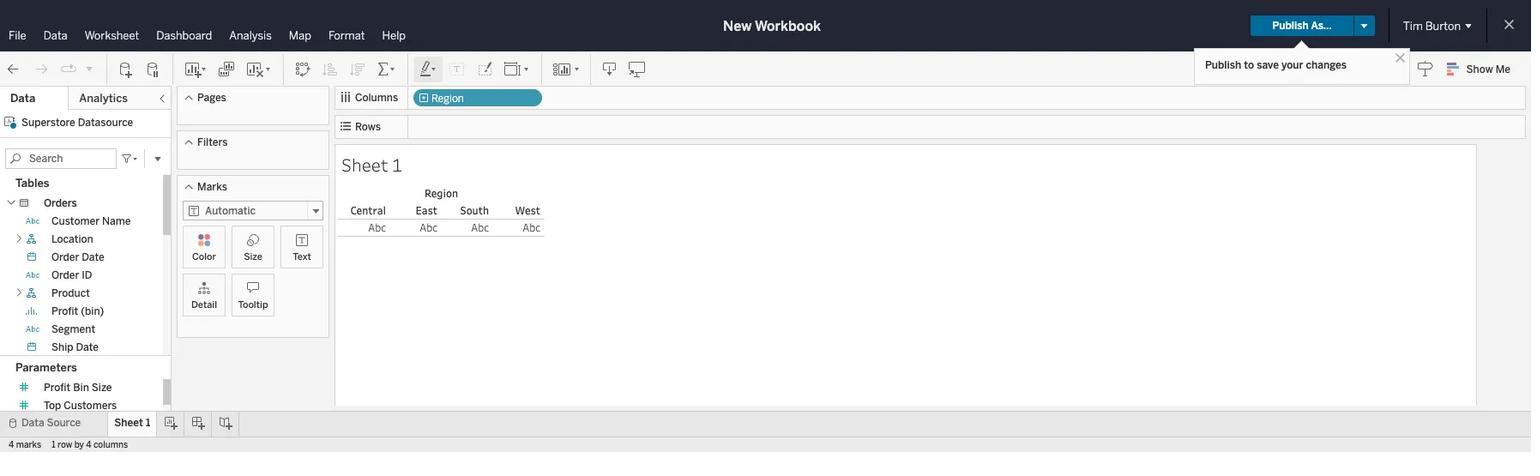 Task type: vqa. For each thing, say whether or not it's contained in the screenshot.
Microsoft
no



Task type: describe. For each thing, give the bounding box(es) containing it.
filters
[[197, 136, 228, 148]]

show/hide cards image
[[553, 60, 580, 78]]

order id
[[51, 269, 92, 281]]

superstore datasource
[[21, 117, 133, 129]]

1 row by 4 columns
[[52, 440, 128, 451]]

East, Region. Press Space to toggle selection. Press Escape to go back to the left margin. Use arrow keys to navigate headers text field
[[390, 202, 441, 219]]

West, Region. Press Space to toggle selection. Press Escape to go back to the left margin. Use arrow keys to navigate headers text field
[[493, 202, 544, 219]]

date for ship date
[[76, 342, 99, 354]]

0 horizontal spatial sheet 1
[[114, 417, 150, 429]]

to
[[1245, 59, 1255, 71]]

sort ascending image
[[322, 60, 339, 78]]

customer
[[51, 215, 100, 227]]

2 vertical spatial data
[[21, 417, 44, 429]]

show
[[1467, 64, 1494, 76]]

file
[[9, 29, 26, 42]]

0 vertical spatial region
[[432, 93, 464, 105]]

2 vertical spatial 1
[[52, 440, 55, 451]]

new
[[723, 18, 752, 34]]

new worksheet image
[[184, 60, 208, 78]]

rows
[[355, 121, 381, 133]]

tooltip
[[238, 299, 268, 311]]

date for order date
[[82, 251, 105, 263]]

new workbook
[[723, 18, 821, 34]]

1 horizontal spatial 1
[[146, 417, 150, 429]]

dashboard
[[156, 29, 212, 42]]

customer name
[[51, 215, 131, 227]]

close image
[[1393, 50, 1409, 66]]

1 vertical spatial size
[[92, 382, 112, 394]]

swap rows and columns image
[[294, 60, 312, 78]]

by
[[74, 440, 84, 451]]

4 marks
[[9, 440, 41, 451]]

highlight image
[[419, 60, 439, 78]]

redo image
[[33, 60, 50, 78]]

worksheet
[[85, 29, 139, 42]]

orders
[[44, 197, 77, 209]]

1 4 from the left
[[9, 440, 14, 451]]

0 vertical spatial sheet 1
[[342, 153, 402, 177]]

0 horizontal spatial replay animation image
[[60, 60, 77, 78]]

profit for profit (bin)
[[51, 305, 78, 318]]

datasource
[[78, 117, 133, 129]]

burton
[[1426, 19, 1461, 32]]

name
[[102, 215, 131, 227]]

publish for publish as...
[[1273, 20, 1309, 32]]

ship date
[[51, 342, 99, 354]]

location
[[51, 233, 93, 245]]

0 horizontal spatial sheet
[[114, 417, 143, 429]]

top customers
[[44, 400, 117, 412]]

color
[[192, 251, 216, 263]]

show me button
[[1440, 56, 1527, 82]]

publish as... button
[[1252, 15, 1354, 36]]

undo image
[[5, 60, 22, 78]]

marks
[[16, 440, 41, 451]]

0 vertical spatial data
[[43, 29, 68, 42]]

fit image
[[504, 60, 531, 78]]

order for order date
[[51, 251, 79, 263]]

South, Region. Press Space to toggle selection. Press Escape to go back to the left margin. Use arrow keys to navigate headers text field
[[441, 202, 493, 219]]

Central, Region. Press Space to toggle selection. Press Escape to go back to the left margin. Use arrow keys to navigate headers text field
[[338, 202, 390, 219]]

publish to save your changes
[[1206, 59, 1347, 71]]

profit for profit bin size
[[44, 382, 71, 394]]

0 vertical spatial 1
[[392, 153, 402, 177]]

bin
[[73, 382, 89, 394]]

sort descending image
[[349, 60, 366, 78]]

workbook
[[755, 18, 821, 34]]



Task type: locate. For each thing, give the bounding box(es) containing it.
data down undo image
[[10, 92, 35, 105]]

marks. press enter to open the view data window.. use arrow keys to navigate data visualization elements. image
[[338, 219, 545, 237]]

region down show labels image
[[432, 93, 464, 105]]

sheet 1 up columns
[[114, 417, 150, 429]]

publish left "to"
[[1206, 59, 1242, 71]]

segment
[[51, 324, 95, 336]]

publish inside "button"
[[1273, 20, 1309, 32]]

1 vertical spatial publish
[[1206, 59, 1242, 71]]

collapse image
[[157, 94, 167, 104]]

row
[[58, 440, 72, 451]]

1 horizontal spatial 4
[[86, 440, 91, 451]]

sheet 1 down rows
[[342, 153, 402, 177]]

format
[[329, 29, 365, 42]]

columns
[[94, 440, 128, 451]]

data guide image
[[1417, 60, 1434, 77]]

pause auto updates image
[[145, 60, 162, 78]]

0 vertical spatial publish
[[1273, 20, 1309, 32]]

profit down product in the bottom left of the page
[[51, 305, 78, 318]]

region
[[432, 93, 464, 105], [425, 186, 458, 200]]

format workbook image
[[476, 60, 493, 78]]

publish
[[1273, 20, 1309, 32], [1206, 59, 1242, 71]]

1 vertical spatial date
[[76, 342, 99, 354]]

size right bin
[[92, 382, 112, 394]]

tables
[[15, 177, 49, 190]]

publish your workbook to edit in tableau desktop image
[[629, 60, 646, 78]]

map
[[289, 29, 311, 42]]

ship
[[51, 342, 73, 354]]

sheet up columns
[[114, 417, 143, 429]]

1 vertical spatial order
[[51, 269, 79, 281]]

1 vertical spatial profit
[[44, 382, 71, 394]]

profit (bin)
[[51, 305, 104, 318]]

totals image
[[377, 60, 397, 78]]

id
[[82, 269, 92, 281]]

customers
[[64, 400, 117, 412]]

replay animation image up analytics
[[84, 63, 94, 73]]

download image
[[602, 60, 619, 78]]

replay animation image right redo icon
[[60, 60, 77, 78]]

date down the segment
[[76, 342, 99, 354]]

1
[[392, 153, 402, 177], [146, 417, 150, 429], [52, 440, 55, 451]]

replay animation image
[[60, 60, 77, 78], [84, 63, 94, 73]]

pages
[[197, 92, 226, 104]]

1 vertical spatial region
[[425, 186, 458, 200]]

order
[[51, 251, 79, 263], [51, 269, 79, 281]]

0 vertical spatial sheet
[[342, 153, 388, 177]]

order date
[[51, 251, 105, 263]]

publish left as...
[[1273, 20, 1309, 32]]

order for order id
[[51, 269, 79, 281]]

0 horizontal spatial 4
[[9, 440, 14, 451]]

4 left marks
[[9, 440, 14, 451]]

2 order from the top
[[51, 269, 79, 281]]

0 vertical spatial size
[[244, 251, 262, 263]]

2 horizontal spatial 1
[[392, 153, 402, 177]]

data
[[43, 29, 68, 42], [10, 92, 35, 105], [21, 417, 44, 429]]

0 horizontal spatial 1
[[52, 440, 55, 451]]

1 vertical spatial sheet 1
[[114, 417, 150, 429]]

1 horizontal spatial publish
[[1273, 20, 1309, 32]]

show labels image
[[449, 60, 466, 78]]

sheet
[[342, 153, 388, 177], [114, 417, 143, 429]]

save
[[1257, 59, 1279, 71]]

order up order id
[[51, 251, 79, 263]]

1 horizontal spatial size
[[244, 251, 262, 263]]

analytics
[[79, 92, 128, 105]]

product
[[51, 287, 90, 299]]

sheet 1
[[342, 153, 402, 177], [114, 417, 150, 429]]

show me
[[1467, 64, 1511, 76]]

region up south, region. press space to toggle selection. press escape to go back to the left margin. use arrow keys to navigate headers 'text field'
[[425, 186, 458, 200]]

0 horizontal spatial publish
[[1206, 59, 1242, 71]]

1 horizontal spatial sheet
[[342, 153, 388, 177]]

help
[[382, 29, 406, 42]]

your
[[1282, 59, 1304, 71]]

1 vertical spatial 1
[[146, 417, 150, 429]]

clear sheet image
[[245, 60, 273, 78]]

columns
[[355, 92, 398, 104]]

0 vertical spatial profit
[[51, 305, 78, 318]]

parameters
[[15, 361, 77, 374]]

me
[[1496, 64, 1511, 76]]

1 order from the top
[[51, 251, 79, 263]]

marks
[[197, 181, 227, 193]]

tim
[[1404, 19, 1423, 32]]

size up tooltip
[[244, 251, 262, 263]]

data source
[[21, 417, 81, 429]]

Search text field
[[5, 148, 117, 169]]

0 horizontal spatial size
[[92, 382, 112, 394]]

publish as...
[[1273, 20, 1332, 32]]

data up redo icon
[[43, 29, 68, 42]]

publish for publish to save your changes
[[1206, 59, 1242, 71]]

1 vertical spatial sheet
[[114, 417, 143, 429]]

tim burton
[[1404, 19, 1461, 32]]

profit bin size
[[44, 382, 112, 394]]

as...
[[1312, 20, 1332, 32]]

top
[[44, 400, 61, 412]]

detail
[[191, 299, 217, 311]]

data up marks
[[21, 417, 44, 429]]

profit up top
[[44, 382, 71, 394]]

source
[[47, 417, 81, 429]]

4 right 'by'
[[86, 440, 91, 451]]

size
[[244, 251, 262, 263], [92, 382, 112, 394]]

1 horizontal spatial replay animation image
[[84, 63, 94, 73]]

new data source image
[[118, 60, 135, 78]]

1 horizontal spatial sheet 1
[[342, 153, 402, 177]]

0 vertical spatial order
[[51, 251, 79, 263]]

2 4 from the left
[[86, 440, 91, 451]]

0 vertical spatial date
[[82, 251, 105, 263]]

(bin)
[[81, 305, 104, 318]]

duplicate image
[[218, 60, 235, 78]]

order up product in the bottom left of the page
[[51, 269, 79, 281]]

changes
[[1306, 59, 1347, 71]]

1 vertical spatial data
[[10, 92, 35, 105]]

date up "id"
[[82, 251, 105, 263]]

4
[[9, 440, 14, 451], [86, 440, 91, 451]]

profit
[[51, 305, 78, 318], [44, 382, 71, 394]]

text
[[293, 251, 311, 263]]

analysis
[[229, 29, 272, 42]]

sheet down rows
[[342, 153, 388, 177]]

superstore
[[21, 117, 75, 129]]

date
[[82, 251, 105, 263], [76, 342, 99, 354]]



